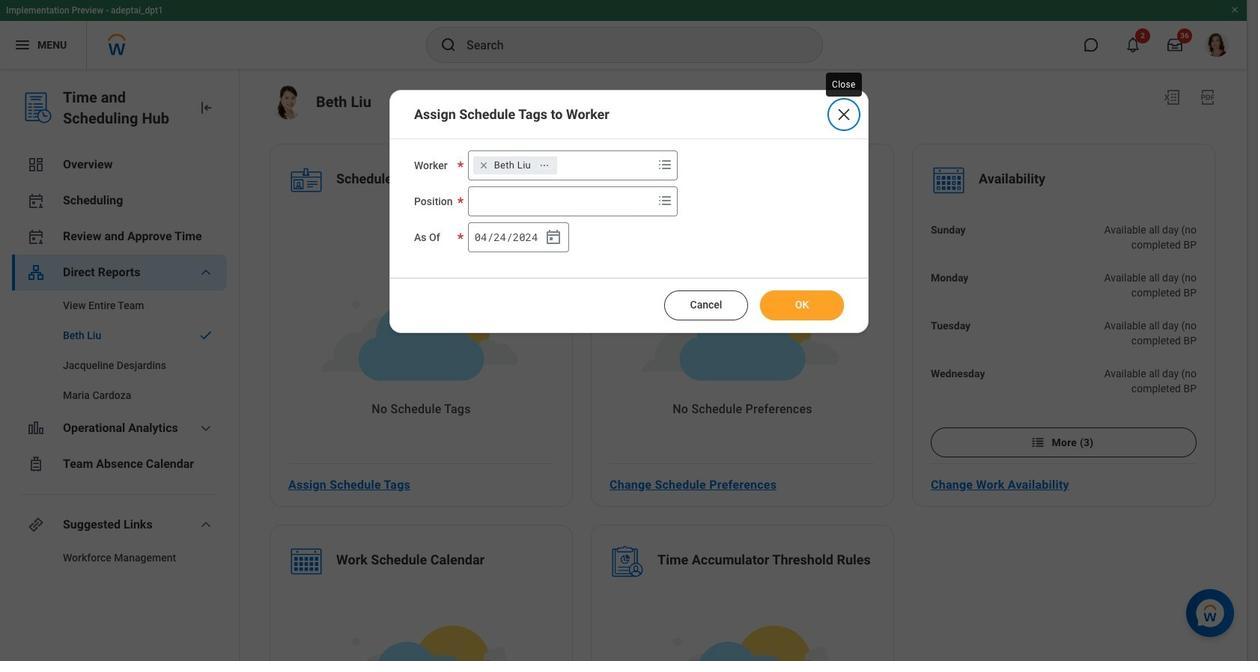 Task type: vqa. For each thing, say whether or not it's contained in the screenshot.
Pay icon
no



Task type: describe. For each thing, give the bounding box(es) containing it.
search image
[[440, 36, 458, 54]]

1 calendar user solid image from the top
[[27, 192, 45, 210]]

check image
[[197, 328, 215, 343]]

beth liu, press delete to clear value. option
[[473, 157, 558, 175]]

navigation pane region
[[0, 69, 240, 662]]

time accumulator threshold rules element
[[658, 552, 871, 572]]

link image
[[27, 516, 45, 534]]

profile logan mcneil element
[[1197, 28, 1239, 61]]

calendar image
[[544, 229, 562, 247]]

dashboard image
[[27, 156, 45, 174]]

view printable version (pdf) image
[[1200, 88, 1218, 106]]

2 calendar user solid image from the top
[[27, 228, 45, 246]]

x small image
[[476, 158, 491, 173]]

view team image
[[27, 264, 45, 282]]

chevron down small image
[[197, 264, 215, 282]]

list view image
[[1031, 435, 1046, 450]]

time and scheduling hub element
[[63, 87, 185, 129]]

scheduling worker preferences element
[[658, 170, 849, 191]]



Task type: locate. For each thing, give the bounding box(es) containing it.
prompts image
[[656, 192, 674, 210]]

notifications large image
[[1126, 37, 1141, 52]]

banner
[[0, 0, 1247, 69]]

calendar user solid image down dashboard icon
[[27, 192, 45, 210]]

prompts image
[[656, 156, 674, 174]]

1 vertical spatial calendar user solid image
[[27, 228, 45, 246]]

beth liu element
[[494, 159, 531, 172]]

availability element
[[979, 170, 1046, 191]]

dialog
[[390, 90, 869, 333]]

export to excel image
[[1164, 88, 1182, 106]]

group
[[468, 223, 569, 252]]

calendar user solid image
[[27, 192, 45, 210], [27, 228, 45, 246]]

inbox large image
[[1168, 37, 1183, 52]]

schedule tags element
[[336, 170, 425, 191]]

tooltip
[[823, 70, 865, 100]]

chevron down small image
[[197, 516, 215, 534]]

calendar user solid image up view team icon
[[27, 228, 45, 246]]

0 vertical spatial calendar user solid image
[[27, 192, 45, 210]]

close environment banner image
[[1231, 5, 1240, 14]]

Search field
[[469, 188, 653, 215]]

work schedule calendar element
[[336, 552, 485, 572]]

demo_f075.png image
[[270, 85, 304, 120]]

transformation import image
[[197, 99, 215, 117]]

related actions image
[[540, 160, 550, 171]]

task timeoff image
[[27, 456, 45, 474]]

x image
[[835, 106, 853, 124]]



